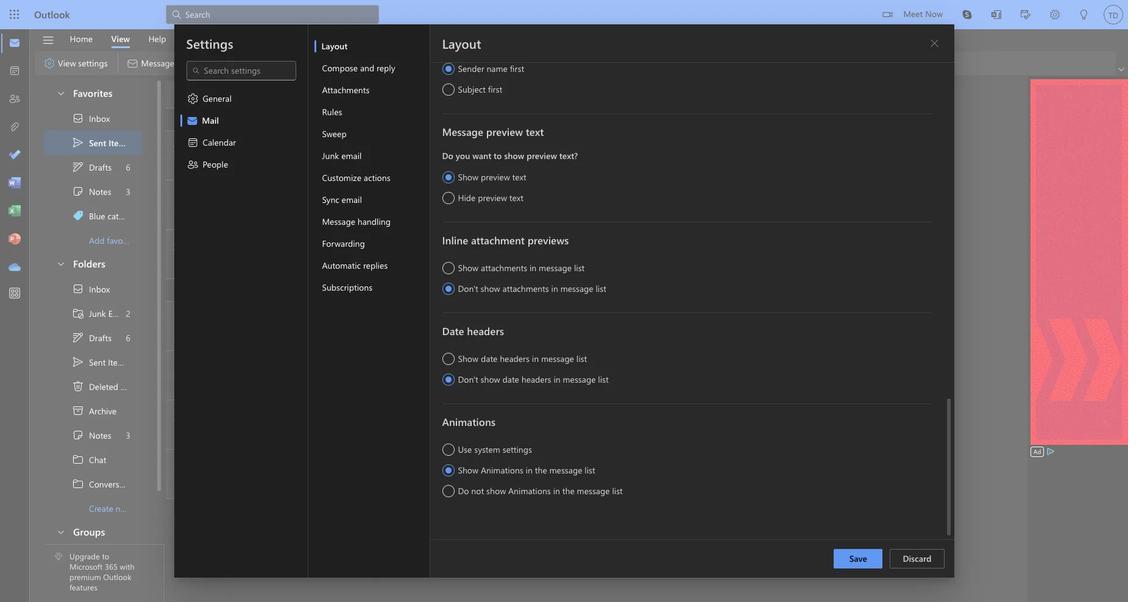 Task type: vqa. For each thing, say whether or not it's contained in the screenshot.
THE THERE AREN'T ANY ITEMS IN THIS CATEGORY. YOU'RE ON TOP OF EVERYTHING HERE.
no



Task type: describe. For each thing, give the bounding box(es) containing it.

[[339, 136, 351, 148]]


[[187, 137, 199, 149]]

rules button
[[314, 101, 430, 123]]

show down show date headers in message list
[[481, 374, 501, 385]]

email
[[108, 308, 128, 319]]

2 notes from the top
[[89, 430, 111, 441]]

hide preview text
[[458, 192, 524, 204]]

kendall
[[207, 198, 235, 209]]

sender
[[458, 63, 485, 74]]

layout heading
[[442, 35, 482, 52]]

your inside 'message list no conversations selected' list box
[[277, 247, 294, 259]]

365
[[105, 562, 118, 572]]

email for sync email
[[342, 194, 362, 206]]

message list section
[[166, 78, 423, 602]]

12:38
[[322, 199, 340, 209]]

layout button
[[314, 35, 430, 57]]

show down show attachments in message list
[[481, 283, 501, 295]]

to inside upgrade to microsoft 365 with premium outlook features
[[102, 552, 109, 562]]

Select a conversation checkbox
[[183, 139, 207, 159]]

kendallparks02@gmail.com kendall let's have a jam sesh 12:38 pm
[[207, 185, 353, 209]]

sunnyupside33@gmail.com; rubyanndersson@gmail.com
[[207, 136, 423, 148]]

2 vertical spatial animations
[[509, 485, 551, 497]]

rubyanndersson@gmail.com for rubyanndersson@gmail.com wed 10:53 am
[[207, 406, 315, 417]]

favorites tree
[[44, 77, 142, 252]]

3 pm from the top
[[342, 248, 353, 258]]

in up "don't show date headers in message list"
[[532, 353, 539, 365]]

customize actions button
[[314, 167, 430, 189]]

 button
[[36, 30, 60, 51]]

ad
[[1034, 448, 1042, 456]]

 tree item
[[44, 374, 142, 399]]

sender name first
[[458, 63, 525, 74]]

features
[[70, 582, 98, 593]]

in left scan at the right of the page
[[554, 374, 561, 385]]

take
[[684, 363, 701, 374]]

scan
[[569, 381, 586, 392]]

fw:
[[207, 148, 220, 160]]

message handling
[[322, 216, 391, 227]]

rubyanndersson@gmail.com down rules button
[[315, 136, 423, 148]]

mail image
[[9, 37, 21, 49]]

show attachments in message list
[[458, 262, 585, 274]]

reply
[[377, 62, 395, 74]]

blue
[[89, 210, 105, 222]]

 for 
[[72, 283, 84, 295]]

have inside kendallparks02@gmail.com kendall let's have a jam sesh 12:38 pm
[[256, 198, 274, 209]]

3 for second  tree item from the bottom
[[126, 186, 131, 197]]

perks
[[245, 247, 265, 259]]

drafts for 
[[89, 161, 112, 173]]

discard
[[903, 553, 932, 565]]

category
[[108, 210, 141, 222]]

upgrade to microsoft 365 with premium outlook features
[[70, 552, 135, 593]]

sweep
[[322, 128, 347, 140]]


[[356, 89, 368, 101]]

show for you
[[458, 171, 479, 183]]

text for hide preview text
[[510, 192, 524, 204]]

in up do not show animations in the message list
[[526, 465, 533, 476]]

items up the  deleted items
[[108, 356, 129, 368]]

tab list containing home
[[60, 29, 176, 48]]

forwarding button
[[314, 233, 430, 255]]

10:53
[[322, 419, 339, 429]]

3 for 2nd  tree item from the top
[[126, 430, 131, 441]]

email for junk email
[[342, 150, 362, 162]]

jam
[[283, 198, 298, 209]]

calendar image
[[9, 65, 21, 77]]

to inside 'message list no conversations selected' list box
[[244, 160, 251, 172]]


[[186, 115, 199, 127]]

date
[[442, 324, 465, 338]]


[[42, 34, 55, 47]]

outlook link
[[34, 0, 70, 29]]

1:08 pm
[[326, 149, 353, 159]]

now
[[926, 8, 943, 20]]

places.
[[656, 363, 682, 374]]

wed for rubyanndersson@gmail.com wed 10:53 am
[[305, 419, 320, 429]]

12:27 pm
[[322, 248, 353, 258]]

rubyanndersson@gmail.com for rubyanndersson@gmail.com wed 10:01 am
[[207, 455, 315, 467]]

don't for headers
[[458, 374, 479, 385]]

sent items
[[209, 88, 255, 100]]

download
[[742, 381, 779, 392]]

0 vertical spatial headers
[[467, 324, 504, 338]]

 for  view settings
[[43, 57, 55, 70]]

preview for message preview text
[[487, 125, 523, 138]]

1:08
[[326, 149, 340, 159]]

attachment
[[471, 234, 525, 247]]

outlook down free.
[[781, 381, 812, 392]]

application containing settings
[[0, 0, 1129, 603]]

sync email button
[[314, 189, 430, 211]]

 inside favorites tree
[[72, 185, 84, 198]]

this
[[269, 160, 282, 172]]

message list no conversations selected list box
[[166, 109, 423, 602]]

items inside favorites tree
[[109, 137, 130, 149]]

of
[[267, 247, 275, 259]]

layout inside tab panel
[[442, 35, 482, 52]]

 calendar
[[187, 137, 236, 149]]

your inside you're going places. take outlook with you for free. scan the qr code with your phone camera to download outlook mobile
[[656, 381, 673, 392]]

2  tree item from the top
[[44, 423, 142, 448]]

subscriptions button
[[314, 277, 430, 299]]

1 vertical spatial with
[[638, 381, 654, 392]]

wed 11:26 am
[[305, 370, 353, 379]]

1 vertical spatial date
[[503, 374, 520, 385]]

do you want to show preview text? option group
[[442, 147, 932, 206]]


[[187, 159, 199, 171]]

 drafts for 
[[72, 332, 112, 344]]

replies
[[363, 260, 388, 271]]

the up do not show animations in the message list
[[535, 465, 547, 476]]

11:26
[[322, 370, 339, 379]]


[[338, 90, 349, 101]]


[[192, 66, 200, 75]]

12:27
[[322, 248, 340, 258]]

do for do not show animations in the message list
[[458, 485, 469, 497]]

actions
[[364, 172, 391, 184]]

learn the perks of your microsoft account
[[207, 247, 364, 259]]

general
[[203, 93, 232, 104]]

groups tree item
[[44, 521, 142, 545]]

home button
[[61, 29, 102, 48]]

10:01
[[322, 468, 339, 478]]

preview for hide preview text
[[478, 192, 507, 204]]

 notes inside favorites tree
[[72, 185, 111, 198]]

1 vertical spatial animations
[[481, 465, 524, 476]]

microsoft inside upgrade to microsoft 365 with premium outlook features
[[70, 562, 103, 572]]

 inbox for 
[[72, 112, 110, 124]]

 tree item for 
[[44, 326, 142, 350]]

 archive
[[72, 405, 117, 417]]

0 horizontal spatial have
[[223, 160, 241, 172]]

notes inside favorites tree
[[89, 186, 111, 197]]

 inbox for 
[[72, 283, 110, 295]]

pm inside kendallparks02@gmail.com kendall let's have a jam sesh 12:38 pm
[[342, 199, 353, 209]]

message for message handling
[[322, 216, 356, 227]]

automatic
[[322, 260, 361, 271]]

with inside upgrade to microsoft 365 with premium outlook features
[[120, 562, 135, 572]]

customize actions
[[322, 172, 391, 184]]

in down show animations in the message list
[[554, 485, 560, 497]]

qr
[[603, 381, 615, 392]]

date headers
[[442, 324, 504, 338]]

1  tree item from the top
[[44, 131, 142, 155]]

do for do you want to show preview text?
[[442, 150, 454, 162]]

use
[[458, 444, 472, 456]]

groups
[[73, 526, 105, 539]]

 for  chat
[[72, 454, 84, 466]]

2 vertical spatial headers
[[522, 374, 552, 385]]

settings
[[186, 35, 233, 52]]

sync email
[[322, 194, 362, 206]]

1 vertical spatial attachments
[[503, 283, 549, 295]]

 deleted items
[[72, 381, 141, 393]]

1 pm from the top
[[342, 149, 353, 159]]

settings tab list
[[174, 24, 308, 578]]

show right not
[[487, 485, 506, 497]]

 for 
[[72, 332, 84, 344]]

compose
[[322, 62, 358, 74]]

wed for rubyanndersson@gmail.com wed 10:01 am
[[305, 468, 320, 478]]

you inside you're going places. take outlook with you for free. scan the qr code with your phone camera to download outlook mobile
[[757, 363, 771, 374]]

more apps image
[[9, 288, 21, 300]]

you inside option group
[[456, 150, 470, 162]]

don't show attachments in message list
[[458, 283, 607, 295]]

do not show animations in the message list
[[458, 485, 623, 497]]

text?
[[560, 150, 578, 162]]

 drafts for 
[[72, 161, 112, 173]]

forwarding
[[322, 238, 365, 249]]

sync
[[322, 194, 340, 206]]

and
[[360, 62, 375, 74]]

sent inside favorites tree
[[89, 137, 106, 149]]



Task type: locate. For each thing, give the bounding box(es) containing it.
 tree item
[[44, 399, 142, 423]]

 tree item for 
[[44, 106, 142, 131]]

2  from the top
[[72, 356, 84, 368]]

settings up show animations in the message list
[[503, 444, 532, 456]]

0 vertical spatial  inbox
[[72, 112, 110, 124]]

0 vertical spatial message
[[442, 125, 484, 138]]

2  tree item from the top
[[44, 472, 142, 496]]

0 vertical spatial have
[[223, 160, 241, 172]]

1 vertical spatial first
[[488, 84, 503, 95]]

1  tree item from the top
[[44, 155, 142, 179]]

first
[[510, 63, 525, 74], [488, 84, 503, 95]]

 tree item for 
[[44, 277, 142, 301]]

0 vertical spatial settings
[[78, 57, 108, 69]]

 down favorites tree item
[[72, 137, 84, 149]]

rubyanndersson@gmail.com inside rubyanndersson@gmail.com wed 12:44 pm
[[207, 307, 315, 318]]

rubyanndersson@gmail.com up rubyanndersson@gmail.com wed 10:01 am at bottom
[[207, 406, 315, 417]]

 inside favorites tree
[[72, 161, 84, 173]]

your right of
[[277, 247, 294, 259]]

 down 
[[72, 332, 84, 344]]

1 vertical spatial do
[[458, 485, 469, 497]]

 up 
[[72, 185, 84, 198]]

6 up category
[[126, 161, 131, 173]]

subscriptions
[[322, 282, 373, 293]]

animations up use
[[442, 415, 496, 429]]

 blue category
[[72, 210, 141, 222]]

0 vertical spatial 
[[56, 88, 66, 98]]

0 vertical spatial view
[[111, 33, 130, 44]]

items
[[231, 88, 255, 100], [109, 137, 130, 149], [108, 356, 129, 368], [121, 381, 141, 392]]

1  tree item from the top
[[44, 179, 142, 204]]

6 for 
[[126, 332, 131, 344]]

wed inside rubyanndersson@gmail.com wed 10:53 am
[[305, 419, 320, 429]]

0 vertical spatial sent
[[209, 88, 228, 100]]

 button inside favorites tree item
[[50, 82, 71, 104]]

to right the want
[[494, 150, 502, 162]]

1  sent items from the top
[[72, 137, 130, 149]]

1 vertical spatial  button
[[50, 252, 71, 275]]

animations down show animations in the message list
[[509, 485, 551, 497]]

 for 
[[72, 112, 84, 124]]


[[72, 161, 84, 173], [72, 332, 84, 344]]

 notes up  tree item
[[72, 185, 111, 198]]

attachments
[[481, 262, 528, 274], [503, 283, 549, 295]]

left-rail-appbar navigation
[[2, 29, 27, 282]]

tab list
[[60, 29, 176, 48]]

3 inside tree
[[126, 430, 131, 441]]

folders tree item
[[44, 252, 142, 277]]

show down use
[[458, 465, 479, 476]]

onedrive image
[[9, 262, 21, 274]]

 inside favorites tree item
[[56, 88, 66, 98]]


[[72, 112, 84, 124], [72, 283, 84, 295]]

attachments
[[322, 84, 370, 96]]

2  from the top
[[72, 283, 84, 295]]

email down 
[[342, 150, 362, 162]]

 sent items for 1st  "tree item" from the bottom of the page
[[72, 356, 129, 368]]

microsoft up automatic
[[297, 247, 332, 259]]

inbox for 
[[89, 283, 110, 295]]

people image
[[9, 93, 21, 106]]

12:44
[[322, 320, 340, 330]]

you
[[207, 160, 221, 172]]

 tree item
[[44, 204, 142, 228]]

 tree item down favorites tree item
[[44, 131, 142, 155]]

1 vertical spatial sent
[[89, 137, 106, 149]]

0 vertical spatial  tree item
[[44, 106, 142, 131]]

 for 
[[72, 478, 84, 490]]

help button
[[139, 29, 175, 48]]

 left folders
[[56, 259, 66, 269]]

am inside rubyanndersson@gmail.com wed 10:01 am
[[341, 468, 353, 478]]

 drafts down  tree item
[[72, 332, 112, 344]]

don't down the date headers at the left of the page
[[458, 374, 479, 385]]

a
[[276, 198, 281, 209]]

2  from the top
[[56, 259, 66, 269]]

pm right 12:38
[[342, 199, 353, 209]]

outlook up "" button
[[34, 8, 70, 21]]

1  from the top
[[72, 185, 84, 198]]

1 vertical spatial am
[[341, 419, 353, 429]]

1 vertical spatial your
[[656, 381, 673, 392]]

0 vertical spatial 
[[43, 57, 55, 70]]

 sent items
[[72, 137, 130, 149], [72, 356, 129, 368]]

sunnyupside33@gmail.com;
[[207, 136, 313, 148]]

text for show preview text
[[513, 171, 527, 183]]

 button
[[353, 86, 372, 103]]

document containing settings
[[0, 0, 1129, 603]]

settings inside 'layout' tab panel
[[503, 444, 532, 456]]

email
[[342, 150, 362, 162], [342, 194, 362, 206]]

 for favorites
[[56, 88, 66, 98]]

1 3 from the top
[[126, 186, 131, 197]]

message up the want
[[442, 125, 484, 138]]

2  tree item from the top
[[44, 350, 142, 374]]

0 vertical spatial  sent items
[[72, 137, 130, 149]]

don't
[[458, 283, 479, 295], [458, 374, 479, 385]]

0 horizontal spatial with
[[120, 562, 135, 572]]

1 horizontal spatial have
[[256, 198, 274, 209]]

application
[[0, 0, 1129, 603]]

hide
[[458, 192, 476, 204]]

preview up the do you want to show preview text?
[[487, 125, 523, 138]]

1 horizontal spatial settings
[[503, 444, 532, 456]]

1  tree item from the top
[[44, 106, 142, 131]]

drafts for 
[[89, 332, 112, 344]]

message inside 'layout' tab panel
[[442, 125, 484, 138]]

 down  chat
[[72, 478, 84, 490]]

show
[[505, 150, 525, 162], [481, 283, 501, 295], [481, 374, 501, 385], [487, 485, 506, 497]]

wed left 12:44
[[306, 320, 320, 330]]

to do image
[[9, 149, 21, 162]]

save button
[[835, 549, 883, 569]]

outlook up camera
[[704, 363, 735, 374]]

2 vertical spatial sent
[[89, 356, 106, 368]]

layout group
[[196, 51, 317, 73]]

1  from the top
[[72, 454, 84, 466]]

0 vertical spatial don't
[[458, 283, 479, 295]]

pm up automatic
[[342, 248, 353, 258]]

notes up blue
[[89, 186, 111, 197]]

 tree item down 'favorites' at the top
[[44, 106, 142, 131]]

show inside "do you want to show preview text?" option group
[[505, 150, 525, 162]]


[[72, 137, 84, 149], [72, 356, 84, 368]]

3 am from the top
[[341, 468, 353, 478]]

headers
[[467, 324, 504, 338], [500, 353, 530, 365], [522, 374, 552, 385]]

2 vertical spatial  button
[[50, 521, 71, 543]]

 tree item
[[44, 131, 142, 155], [44, 350, 142, 374]]

view left help
[[111, 33, 130, 44]]

1 horizontal spatial first
[[510, 63, 525, 74]]

 inbox up  tree item
[[72, 283, 110, 295]]

don't up the date headers at the left of the page
[[458, 283, 479, 295]]

0 vertical spatial 
[[72, 185, 84, 198]]

1 vertical spatial 
[[72, 283, 84, 295]]

tree
[[44, 277, 156, 521]]

1 vertical spatial  inbox
[[72, 283, 110, 295]]

1 vertical spatial  tree item
[[44, 326, 142, 350]]

 inbox down favorites tree item
[[72, 112, 110, 124]]

0 horizontal spatial date
[[481, 353, 498, 365]]

0 vertical spatial inbox
[[89, 113, 110, 124]]

2  from the top
[[72, 429, 84, 442]]

 button
[[925, 34, 945, 53]]

0 vertical spatial  button
[[50, 82, 71, 104]]

1 vertical spatial you
[[757, 363, 771, 374]]

0 horizontal spatial your
[[277, 247, 294, 259]]

2 6 from the top
[[126, 332, 131, 344]]

show inside "do you want to show preview text?" option group
[[458, 171, 479, 183]]

am right the 10:01
[[341, 468, 353, 478]]

 inbox inside favorites tree
[[72, 112, 110, 124]]

 drafts
[[72, 161, 112, 173], [72, 332, 112, 344]]

 drafts up  tree item
[[72, 161, 112, 173]]

1 vertical spatial 6
[[126, 332, 131, 344]]

with right 365
[[120, 562, 135, 572]]

0 vertical spatial first
[[510, 63, 525, 74]]

don't for attachment
[[458, 283, 479, 295]]

calendar
[[203, 137, 236, 148]]

dialog
[[0, 0, 1129, 603]]

 view settings
[[43, 57, 108, 70]]

sent inside tree
[[89, 356, 106, 368]]

2  inbox from the top
[[72, 283, 110, 295]]

am
[[341, 370, 353, 379], [341, 419, 353, 429], [341, 468, 353, 478]]

 tree item
[[44, 155, 142, 179], [44, 326, 142, 350]]

use system settings
[[458, 444, 532, 456]]

1 vertical spatial  tree item
[[44, 350, 142, 374]]

add
[[89, 234, 105, 246]]

1 notes from the top
[[89, 186, 111, 197]]

2 am from the top
[[341, 419, 353, 429]]

0 vertical spatial 3
[[126, 186, 131, 197]]

list
[[574, 262, 585, 274], [596, 283, 607, 295], [577, 353, 587, 365], [598, 374, 609, 385], [585, 465, 596, 476], [613, 485, 623, 497]]

 button for folders
[[50, 252, 71, 275]]

1 vertical spatial message
[[322, 216, 356, 227]]

wed inside rubyanndersson@gmail.com wed 12:44 pm
[[306, 320, 320, 330]]

create new folder tree item
[[44, 496, 156, 521]]

folder
[[133, 503, 156, 514]]

show down the date headers at the left of the page
[[458, 353, 479, 365]]

 inside favorites tree
[[72, 112, 84, 124]]

pm
[[342, 149, 353, 159], [342, 199, 353, 209], [342, 248, 353, 258], [342, 320, 353, 330]]

layout inside button
[[322, 40, 348, 52]]

1  from the top
[[56, 88, 66, 98]]

1 vertical spatial headers
[[500, 353, 530, 365]]

automatic replies button
[[314, 255, 430, 277]]

to left see
[[244, 160, 251, 172]]

home
[[70, 33, 93, 44]]

0 vertical spatial date
[[481, 353, 498, 365]]

 for groups
[[56, 527, 66, 537]]

in up don't show attachments in message list
[[530, 262, 537, 274]]

1 vertical spatial  sent items
[[72, 356, 129, 368]]

0 vertical spatial 
[[72, 161, 84, 173]]

0 vertical spatial 
[[72, 137, 84, 149]]

 tree item
[[44, 179, 142, 204], [44, 423, 142, 448]]

drafts inside favorites tree
[[89, 161, 112, 173]]

am inside rubyanndersson@gmail.com wed 10:53 am
[[341, 419, 353, 429]]

 up 
[[72, 161, 84, 173]]

1 horizontal spatial date
[[503, 374, 520, 385]]

1 vertical spatial notes
[[89, 430, 111, 441]]

 tree item up deleted at the bottom of page
[[44, 350, 142, 374]]

code
[[617, 381, 635, 392]]

0 vertical spatial attachments
[[481, 262, 528, 274]]

 drafts inside favorites tree
[[72, 161, 112, 173]]

date
[[481, 353, 498, 365], [503, 374, 520, 385]]

rules
[[322, 106, 342, 118]]

tree containing 
[[44, 277, 156, 521]]

preview
[[487, 125, 523, 138], [527, 150, 557, 162], [481, 171, 510, 183], [478, 192, 507, 204]]

junk right 
[[89, 308, 106, 319]]

attachments button
[[314, 79, 430, 101]]

layout tab panel
[[430, 5, 955, 578]]

2  tree item from the top
[[44, 326, 142, 350]]

3  from the top
[[56, 527, 66, 537]]

0 horizontal spatial 
[[43, 57, 55, 70]]

1 vertical spatial inbox
[[89, 283, 110, 295]]

2 drafts from the top
[[89, 332, 112, 344]]

1  from the top
[[72, 161, 84, 173]]

wed left the 10:01
[[305, 468, 320, 478]]

items inside the message list section
[[231, 88, 255, 100]]

1 vertical spatial 
[[72, 478, 84, 490]]

preview for show preview text
[[481, 171, 510, 183]]

add favorite tree item
[[44, 228, 142, 252]]

1  tree item from the top
[[44, 448, 142, 472]]

sent inside the message list section
[[209, 88, 228, 100]]

message down 12:38
[[322, 216, 356, 227]]

1 horizontal spatial junk
[[322, 150, 339, 162]]

0 vertical spatial notes
[[89, 186, 111, 197]]

 down 
[[72, 429, 84, 442]]

new
[[116, 503, 131, 514]]

outlook
[[34, 8, 70, 21], [704, 363, 735, 374], [781, 381, 812, 392], [103, 572, 132, 583]]

rubyanndersson@gmail.com inside rubyanndersson@gmail.com wed 10:53 am
[[207, 406, 315, 417]]

 for 
[[187, 93, 199, 105]]

compose and reply
[[322, 62, 395, 74]]

0 vertical spatial am
[[341, 370, 353, 379]]

settings heading
[[186, 35, 233, 52]]

create
[[89, 503, 113, 514]]

do inside option group
[[442, 150, 454, 162]]

want
[[473, 150, 492, 162]]

3 down  tree item
[[126, 430, 131, 441]]

rubyanndersson@gmail.com wed 10:53 am
[[207, 406, 353, 429]]

2  button from the top
[[50, 252, 71, 275]]

2  from the top
[[72, 478, 84, 490]]

 inside folders 'tree item'
[[56, 259, 66, 269]]

 left 'favorites' at the top
[[56, 88, 66, 98]]

set your advertising preferences image
[[1047, 447, 1056, 457]]

save
[[850, 553, 868, 565]]

0 vertical spatial drafts
[[89, 161, 112, 173]]

junk inside  junk email 2
[[89, 308, 106, 319]]

mail
[[202, 115, 219, 126]]

0 vertical spatial do
[[442, 150, 454, 162]]

show up the hide
[[458, 171, 479, 183]]

wed inside rubyanndersson@gmail.com wed 10:01 am
[[305, 468, 320, 478]]

settings inside  view settings
[[78, 57, 108, 69]]

1 drafts from the top
[[89, 161, 112, 173]]

rubyanndersson@gmail.com inside rubyanndersson@gmail.com wed 10:01 am
[[207, 455, 315, 467]]

inbox inside favorites tree
[[89, 113, 110, 124]]

2 3 from the top
[[126, 430, 131, 441]]

 sent items up deleted at the bottom of page
[[72, 356, 129, 368]]

2  tree item from the top
[[44, 277, 142, 301]]

the
[[230, 247, 242, 259], [589, 381, 601, 392], [535, 465, 547, 476], [563, 485, 575, 497]]

message for message preview text
[[442, 125, 484, 138]]

 sent items inside favorites tree
[[72, 137, 130, 149]]

1  from the top
[[72, 112, 84, 124]]

0 horizontal spatial microsoft
[[70, 562, 103, 572]]

1 vertical spatial  drafts
[[72, 332, 112, 344]]

layout up sender
[[442, 35, 482, 52]]

 button left 'favorites' at the top
[[50, 82, 71, 104]]

discard button
[[891, 549, 945, 569]]

1  button from the top
[[50, 82, 71, 104]]

3 show from the top
[[458, 353, 479, 365]]

2 inbox from the top
[[89, 283, 110, 295]]

3  button from the top
[[50, 521, 71, 543]]

 tree item
[[44, 106, 142, 131], [44, 277, 142, 301]]

inbox for 
[[89, 113, 110, 124]]

your down places.
[[656, 381, 673, 392]]

1  inbox from the top
[[72, 112, 110, 124]]

 button inside folders 'tree item'
[[50, 252, 71, 275]]

free.
[[787, 363, 804, 374]]

1 vertical spatial 
[[187, 93, 199, 105]]

2 don't from the top
[[458, 374, 479, 385]]

1 show from the top
[[458, 171, 479, 183]]

attachments down inline attachment previews
[[481, 262, 528, 274]]

 button inside groups tree item
[[50, 521, 71, 543]]

 inside favorites tree
[[72, 137, 84, 149]]

1 vertical spatial  notes
[[72, 429, 111, 442]]

 tree item
[[44, 301, 142, 326]]

layout up compose
[[322, 40, 348, 52]]

outlook inside banner
[[34, 8, 70, 21]]

the inside 'message list no conversations selected' list box
[[230, 247, 242, 259]]

2 show from the top
[[458, 262, 479, 274]]

settings for 
[[78, 57, 108, 69]]


[[72, 307, 84, 320]]

wed left 11:26
[[305, 370, 320, 379]]

0 vertical spatial with
[[737, 363, 754, 374]]

message inside button
[[322, 216, 356, 227]]

archive
[[89, 405, 117, 417]]

customize
[[322, 172, 362, 184]]

rubyanndersson@gmail.com for rubyanndersson@gmail.com wed 12:44 pm
[[207, 307, 315, 318]]

0 horizontal spatial junk
[[89, 308, 106, 319]]

1 vertical spatial 
[[72, 429, 84, 442]]

0 vertical spatial you
[[456, 150, 470, 162]]

microsoft up features at the left of the page
[[70, 562, 103, 572]]

 tree item down  archive
[[44, 423, 142, 448]]

items inside the  deleted items
[[121, 381, 141, 392]]

1 horizontal spatial do
[[458, 485, 469, 497]]

going
[[631, 363, 653, 374]]

do you want to show preview text?
[[442, 150, 578, 162]]

2 email from the top
[[342, 194, 362, 206]]

show for attachment
[[458, 262, 479, 274]]

view
[[111, 33, 130, 44], [58, 57, 76, 69]]

0 vertical spatial animations
[[442, 415, 496, 429]]

wed
[[306, 320, 320, 330], [305, 370, 320, 379], [305, 419, 320, 429], [305, 468, 320, 478]]

0 vertical spatial email
[[342, 150, 362, 162]]


[[72, 185, 84, 198], [72, 429, 84, 442]]

don't show date headers in message list
[[458, 374, 609, 385]]

sent up mail
[[209, 88, 228, 100]]

1 vertical spatial 3
[[126, 430, 131, 441]]

 inside tree
[[72, 356, 84, 368]]

premium
[[70, 572, 101, 583]]

 chat
[[72, 454, 106, 466]]

inbox inside tree
[[89, 283, 110, 295]]

preview left text?
[[527, 150, 557, 162]]

1 inbox from the top
[[89, 113, 110, 124]]

have down no
[[223, 160, 241, 172]]

files image
[[9, 121, 21, 134]]

phone
[[675, 381, 699, 392]]

 tree item for 
[[44, 155, 142, 179]]

microsoft inside 'message list no conversations selected' list box
[[297, 247, 332, 259]]

1 horizontal spatial you
[[757, 363, 771, 374]]

drafts
[[89, 161, 112, 173], [89, 332, 112, 344]]

headers down show date headers in message list
[[522, 374, 552, 385]]

pm inside rubyanndersson@gmail.com wed 12:44 pm
[[342, 320, 353, 330]]

camera
[[702, 381, 729, 392]]

 for folders
[[56, 259, 66, 269]]

settings for use
[[503, 444, 532, 456]]

6 for 
[[126, 161, 131, 173]]

meet
[[904, 8, 924, 20]]

wed for rubyanndersson@gmail.com wed 12:44 pm
[[306, 320, 320, 330]]

1 vertical spatial email
[[342, 194, 362, 206]]

first right 'name'
[[510, 63, 525, 74]]

powerpoint image
[[9, 234, 21, 246]]

 inside settings tab list
[[187, 93, 199, 105]]

favorites tree item
[[44, 82, 142, 106]]

 left chat
[[72, 454, 84, 466]]

0 vertical spatial your
[[277, 247, 294, 259]]

outlook banner
[[0, 0, 1129, 29]]

 button left folders
[[50, 252, 71, 275]]

inline attachment previews
[[442, 234, 569, 247]]

0 horizontal spatial settings
[[78, 57, 108, 69]]

preview up hide preview text on the top left of page
[[481, 171, 510, 183]]

1 don't from the top
[[458, 283, 479, 295]]

wed left 10:53
[[305, 419, 320, 429]]

subject
[[458, 84, 486, 95]]

 tree item inside tree
[[44, 326, 142, 350]]

with up download
[[737, 363, 754, 374]]

1 vertical spatial microsoft
[[70, 562, 103, 572]]

0 vertical spatial  tree item
[[44, 179, 142, 204]]

 down 
[[43, 57, 55, 70]]

1 am from the top
[[341, 370, 353, 379]]

0 vertical spatial  tree item
[[44, 155, 142, 179]]

to right camera
[[732, 381, 739, 392]]

1  from the top
[[72, 137, 84, 149]]

 tree item down  junk email 2 on the bottom left
[[44, 326, 142, 350]]

2  notes from the top
[[72, 429, 111, 442]]

3 inside favorites tree
[[126, 186, 131, 197]]

the inside you're going places. take outlook with you for free. scan the qr code with your phone camera to download outlook mobile
[[589, 381, 601, 392]]

 tree item
[[44, 448, 142, 472], [44, 472, 142, 496]]

1 vertical spatial drafts
[[89, 332, 112, 344]]

0 horizontal spatial view
[[58, 57, 76, 69]]

 tree item down  chat
[[44, 472, 142, 496]]

premium features image
[[54, 553, 63, 562]]

inbox up  junk email 2 on the bottom left
[[89, 283, 110, 295]]

system
[[475, 444, 501, 456]]

 tree item down folders
[[44, 277, 142, 301]]

the down show animations in the message list
[[563, 485, 575, 497]]

1 vertical spatial 
[[56, 259, 66, 269]]

1 email from the top
[[342, 150, 362, 162]]

0 vertical spatial microsoft
[[297, 247, 332, 259]]

0 vertical spatial text
[[526, 125, 544, 138]]

show for headers
[[458, 353, 479, 365]]

0 vertical spatial 
[[72, 454, 84, 466]]

text for message preview text
[[526, 125, 544, 138]]

first down 'name'
[[488, 84, 503, 95]]

view inside "button"
[[111, 33, 130, 44]]

1 vertical spatial have
[[256, 198, 274, 209]]

to
[[494, 150, 502, 162], [244, 160, 251, 172], [732, 381, 739, 392], [102, 552, 109, 562]]

0 vertical spatial  notes
[[72, 185, 111, 198]]

 button for groups
[[50, 521, 71, 543]]

6 inside favorites tree
[[126, 161, 131, 173]]

excel image
[[9, 206, 21, 218]]

create new folder
[[89, 503, 156, 514]]

1 vertical spatial text
[[513, 171, 527, 183]]


[[56, 88, 66, 98], [56, 259, 66, 269], [56, 527, 66, 537]]

2
[[126, 308, 131, 319]]

1  drafts from the top
[[72, 161, 112, 173]]

0 horizontal spatial first
[[488, 84, 503, 95]]

name
[[487, 63, 508, 74]]

 button for favorites
[[50, 82, 71, 104]]

1 horizontal spatial your
[[656, 381, 673, 392]]

 up 
[[187, 93, 199, 105]]

1 vertical spatial settings
[[503, 444, 532, 456]]

to inside you're going places. take outlook with you for free. scan the qr code with your phone camera to download outlook mobile
[[732, 381, 739, 392]]

1 6 from the top
[[126, 161, 131, 173]]

0 vertical spatial junk
[[322, 150, 339, 162]]

headers right date
[[467, 324, 504, 338]]

document
[[0, 0, 1129, 603]]

2  sent items from the top
[[72, 356, 129, 368]]

view inside  view settings
[[58, 57, 76, 69]]

2 pm from the top
[[342, 199, 353, 209]]

items down favorites tree item
[[109, 137, 130, 149]]

you left the want
[[456, 150, 470, 162]]

rubyanndersson@gmail.com
[[315, 136, 423, 148], [207, 307, 315, 318], [207, 406, 315, 417], [207, 455, 315, 467]]

1 vertical spatial  tree item
[[44, 277, 142, 301]]

drafts down  junk email 2 on the bottom left
[[89, 332, 112, 344]]

0 horizontal spatial do
[[442, 150, 454, 162]]

6 down 2
[[126, 332, 131, 344]]

outlook right premium
[[103, 572, 132, 583]]

4 show from the top
[[458, 465, 479, 476]]

do left the want
[[442, 150, 454, 162]]

message handling button
[[314, 211, 430, 233]]

0 vertical spatial  drafts
[[72, 161, 112, 173]]

1 vertical spatial don't
[[458, 374, 479, 385]]

text down the show preview text
[[510, 192, 524, 204]]

 drafts inside tree
[[72, 332, 112, 344]]

 sent items for 1st  "tree item"
[[72, 137, 130, 149]]

add favorite
[[89, 234, 135, 246]]

 for 
[[72, 161, 84, 173]]

show preview text
[[458, 171, 527, 183]]

4 pm from the top
[[342, 320, 353, 330]]

compose and reply button
[[314, 57, 430, 79]]

0 horizontal spatial you
[[456, 150, 470, 162]]

word image
[[9, 177, 21, 190]]

junk inside button
[[322, 150, 339, 162]]

to inside option group
[[494, 150, 502, 162]]

1 vertical spatial  tree item
[[44, 423, 142, 448]]

1 horizontal spatial view
[[111, 33, 130, 44]]

inbox down favorites tree item
[[89, 113, 110, 124]]

dialog containing settings
[[0, 0, 1129, 603]]

1 vertical spatial 
[[72, 332, 84, 344]]

0 vertical spatial 6
[[126, 161, 131, 173]]

2  from the top
[[72, 332, 84, 344]]

settings down "home" button
[[78, 57, 108, 69]]

 inside  view settings
[[43, 57, 55, 70]]

preview down the show preview text
[[478, 192, 507, 204]]

rubyanndersson@gmail.com down perks
[[207, 307, 315, 318]]

date down the date headers at the left of the page
[[481, 353, 498, 365]]

Search settings search field
[[200, 65, 283, 77]]

 button up premium features image
[[50, 521, 71, 543]]

am for rubyanndersson@gmail.com wed 10:53 am
[[341, 419, 353, 429]]


[[72, 454, 84, 466], [72, 478, 84, 490]]

am for rubyanndersson@gmail.com wed 10:01 am
[[341, 468, 353, 478]]

2  drafts from the top
[[72, 332, 112, 344]]

rubyanndersson@gmail.com down rubyanndersson@gmail.com wed 10:53 am
[[207, 455, 315, 467]]

1  notes from the top
[[72, 185, 111, 198]]

outlook inside upgrade to microsoft 365 with premium outlook features
[[103, 572, 132, 583]]

 inside groups tree item
[[56, 527, 66, 537]]

in down show attachments in message list
[[552, 283, 559, 295]]

see
[[254, 160, 266, 172]]

3
[[126, 186, 131, 197], [126, 430, 131, 441]]

to right upgrade
[[102, 552, 109, 562]]



